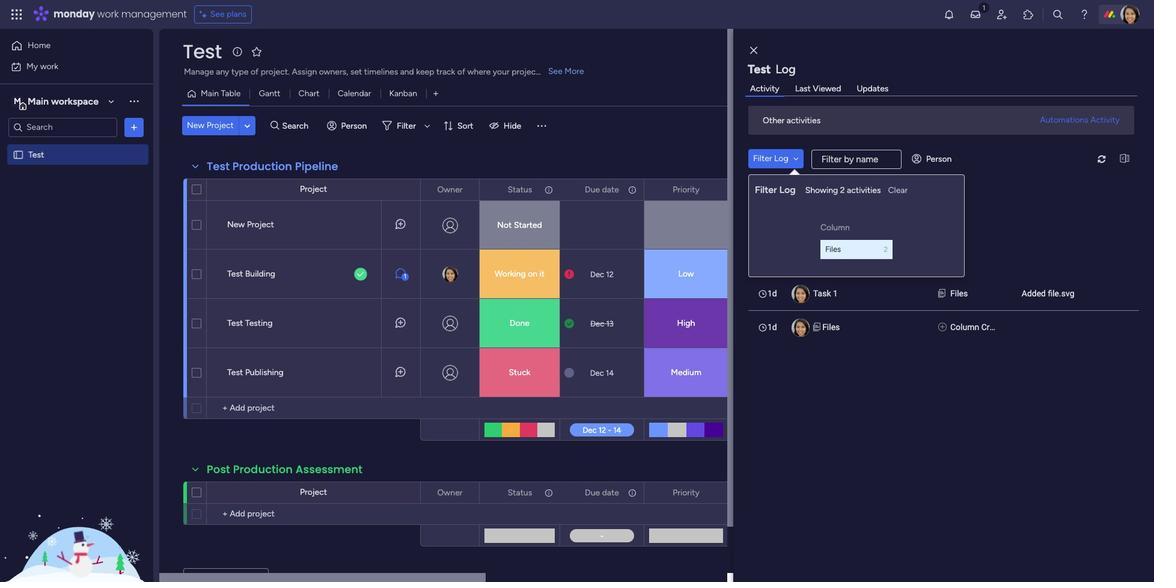 Task type: describe. For each thing, give the bounding box(es) containing it.
gantt button
[[250, 84, 290, 103]]

date for test production pipeline
[[602, 184, 619, 195]]

Test Production Pipeline field
[[204, 159, 341, 174]]

column information image for test production pipeline
[[628, 185, 637, 195]]

where
[[468, 67, 491, 77]]

1 vertical spatial new project
[[227, 219, 274, 230]]

sort button
[[438, 116, 481, 135]]

see plans
[[210, 9, 247, 19]]

hide
[[504, 121, 522, 131]]

see for see plans
[[210, 9, 225, 19]]

public board image
[[13, 149, 24, 160]]

management
[[121, 7, 187, 21]]

due for test production pipeline
[[585, 184, 600, 195]]

post
[[207, 462, 230, 477]]

added file.svg
[[1022, 289, 1075, 298]]

chart button
[[290, 84, 329, 103]]

monday work management
[[54, 7, 187, 21]]

test list box
[[0, 142, 153, 327]]

owner for first owner "field"
[[437, 184, 463, 195]]

1 image
[[979, 1, 990, 14]]

file.svg
[[1048, 289, 1075, 298]]

project down the assessment
[[300, 487, 327, 497]]

1 inside list box
[[833, 289, 838, 298]]

track
[[436, 67, 455, 77]]

2 of from the left
[[458, 67, 466, 77]]

low
[[679, 269, 694, 279]]

workspace selection element
[[11, 94, 100, 110]]

refresh image
[[1093, 154, 1112, 163]]

2 vertical spatial files
[[823, 322, 840, 332]]

see plans button
[[194, 5, 252, 23]]

table
[[221, 88, 241, 99]]

plans
[[227, 9, 247, 19]]

automations
[[1040, 115, 1089, 125]]

my
[[26, 61, 38, 71]]

project
[[512, 67, 539, 77]]

manage
[[184, 67, 214, 77]]

workspace options image
[[128, 95, 140, 107]]

your
[[493, 67, 510, 77]]

assessment
[[296, 462, 363, 477]]

v2 search image
[[271, 119, 279, 132]]

test testing
[[227, 318, 273, 328]]

0 vertical spatial 2
[[841, 185, 845, 195]]

2 priority field from the top
[[670, 486, 703, 499]]

task
[[814, 289, 831, 298]]

column for column
[[821, 222, 850, 233]]

1 priority field from the top
[[670, 183, 703, 196]]

kanban
[[389, 88, 417, 99]]

home button
[[7, 36, 129, 55]]

1 button
[[381, 250, 420, 299]]

1 owner field from the top
[[434, 183, 466, 196]]

2 status from the top
[[508, 487, 532, 498]]

owner for first owner "field" from the bottom of the page
[[437, 487, 463, 498]]

created
[[982, 322, 1011, 332]]

Search field
[[279, 117, 315, 134]]

clear button
[[884, 181, 913, 200]]

more
[[565, 66, 584, 76]]

work for my
[[40, 61, 58, 71]]

project.
[[261, 67, 290, 77]]

owners,
[[319, 67, 348, 77]]

showing
[[806, 185, 838, 195]]

2 vertical spatial dec
[[590, 368, 604, 377]]

column created
[[951, 322, 1011, 332]]

task 1
[[814, 289, 838, 298]]

not started
[[497, 220, 542, 230]]

showing 2 activities
[[806, 185, 881, 195]]

priority for 2nd priority 'field' from the bottom of the page
[[673, 184, 700, 195]]

+ Add project text field
[[213, 401, 310, 416]]

test for testing
[[227, 318, 243, 328]]

list box containing 1d
[[749, 277, 1140, 344]]

options image
[[544, 483, 552, 503]]

any
[[216, 67, 229, 77]]

assign
[[292, 67, 317, 77]]

due for post production assessment
[[585, 487, 600, 498]]

building
[[245, 269, 275, 279]]

workspace
[[51, 95, 99, 107]]

timelines
[[364, 67, 398, 77]]

lottie animation element
[[0, 461, 153, 582]]

show board description image
[[230, 46, 245, 58]]

lottie animation image
[[0, 461, 153, 582]]

test publishing
[[227, 367, 284, 378]]

0 horizontal spatial person button
[[322, 116, 374, 135]]

type
[[231, 67, 249, 77]]

home
[[28, 40, 51, 51]]

close image
[[750, 46, 758, 55]]

project inside button
[[207, 120, 234, 130]]

working
[[495, 269, 526, 279]]

test for building
[[227, 269, 243, 279]]

keep
[[416, 67, 434, 77]]

it
[[540, 269, 545, 279]]

invite members image
[[996, 8, 1008, 20]]

Filter by name field
[[812, 150, 902, 169]]

new project inside button
[[187, 120, 234, 130]]

Test field
[[180, 38, 225, 65]]

1 status field from the top
[[505, 183, 535, 196]]

post production assessment
[[207, 462, 363, 477]]

1 horizontal spatial person
[[926, 154, 952, 164]]

added
[[1022, 289, 1046, 298]]

on
[[528, 269, 538, 279]]

1 vertical spatial files
[[951, 289, 968, 298]]

stuck
[[509, 367, 531, 378]]

calendar button
[[329, 84, 380, 103]]

13
[[606, 319, 614, 328]]

1d for files
[[768, 289, 777, 298]]

m
[[14, 96, 21, 106]]

test log
[[748, 62, 796, 76]]

test up manage
[[183, 38, 222, 65]]

gantt
[[259, 88, 281, 99]]

0 vertical spatial files
[[826, 245, 841, 254]]

and
[[400, 67, 414, 77]]

testing
[[245, 318, 273, 328]]

pipeline
[[295, 159, 338, 174]]

set
[[350, 67, 362, 77]]

kanban button
[[380, 84, 426, 103]]

main for main table
[[201, 88, 219, 99]]

apps image
[[1023, 8, 1035, 20]]

filter log button
[[749, 149, 804, 168]]

calendar
[[338, 88, 371, 99]]

viewed
[[813, 83, 841, 94]]

work for monday
[[97, 7, 119, 21]]

done
[[510, 318, 530, 328]]

production for test
[[233, 159, 292, 174]]

test production pipeline
[[207, 159, 338, 174]]

test for production
[[207, 159, 230, 174]]



Task type: vqa. For each thing, say whether or not it's contained in the screenshot.
"(DAM)"
no



Task type: locate. For each thing, give the bounding box(es) containing it.
0 vertical spatial status field
[[505, 183, 535, 196]]

1 vertical spatial 2
[[884, 245, 888, 253]]

0 vertical spatial date
[[602, 184, 619, 195]]

due date field for test production pipeline
[[582, 183, 622, 196]]

column information image
[[628, 185, 637, 195], [544, 488, 554, 498], [628, 488, 637, 498]]

1 vertical spatial activity
[[1091, 115, 1120, 125]]

hide button
[[484, 116, 529, 135]]

1 vertical spatial filter log
[[755, 184, 796, 195]]

person button up clear
[[907, 149, 959, 168]]

0 vertical spatial priority field
[[670, 183, 703, 196]]

1 vertical spatial status field
[[505, 486, 535, 499]]

2 vertical spatial log
[[780, 184, 796, 195]]

test for publishing
[[227, 367, 243, 378]]

new project button
[[182, 116, 239, 135]]

0 vertical spatial dec
[[591, 270, 604, 279]]

high
[[677, 318, 695, 328]]

status left options image
[[508, 487, 532, 498]]

0 vertical spatial due
[[585, 184, 600, 195]]

see for see more
[[548, 66, 563, 76]]

stands.
[[541, 67, 568, 77]]

see inside button
[[210, 9, 225, 19]]

column
[[821, 222, 850, 233], [951, 322, 980, 332]]

Owner field
[[434, 183, 466, 196], [434, 486, 466, 499]]

test building
[[227, 269, 275, 279]]

column inside list box
[[951, 322, 980, 332]]

due date right options image
[[585, 487, 619, 498]]

working on it
[[495, 269, 545, 279]]

0 vertical spatial new project
[[187, 120, 234, 130]]

activity inside automations activity button
[[1091, 115, 1120, 125]]

column information image for post production assessment
[[628, 488, 637, 498]]

filter down filter log button
[[755, 184, 777, 195]]

production down v2 search icon
[[233, 159, 292, 174]]

dec left 12
[[591, 270, 604, 279]]

1 vertical spatial status
[[508, 487, 532, 498]]

2 vertical spatial filter
[[755, 184, 777, 195]]

sort
[[458, 121, 474, 131]]

search everything image
[[1052, 8, 1064, 20]]

1 vertical spatial 1d
[[768, 322, 777, 332]]

1 vertical spatial owner
[[437, 487, 463, 498]]

1 vertical spatial priority
[[673, 487, 700, 498]]

1 horizontal spatial angle down image
[[794, 155, 799, 163]]

of right type
[[251, 67, 259, 77]]

person
[[341, 121, 367, 131], [926, 154, 952, 164]]

Status field
[[505, 183, 535, 196], [505, 486, 535, 499]]

automations activity button
[[1036, 111, 1125, 130]]

filter left arrow down image at the top of the page
[[397, 121, 416, 131]]

column for column created
[[951, 322, 980, 332]]

0 vertical spatial work
[[97, 7, 119, 21]]

updates
[[857, 83, 889, 94]]

1 horizontal spatial new
[[227, 219, 245, 230]]

files
[[826, 245, 841, 254], [951, 289, 968, 298], [823, 322, 840, 332]]

chart
[[299, 88, 320, 99]]

1 vertical spatial due
[[585, 487, 600, 498]]

dec 12
[[591, 270, 614, 279]]

project up building
[[247, 219, 274, 230]]

my work
[[26, 61, 58, 71]]

project
[[207, 120, 234, 130], [300, 184, 327, 194], [247, 219, 274, 230], [300, 487, 327, 497]]

priority for 2nd priority 'field'
[[673, 487, 700, 498]]

dec 13
[[591, 319, 614, 328]]

dec
[[591, 270, 604, 279], [591, 319, 604, 328], [590, 368, 604, 377]]

main table button
[[182, 84, 250, 103]]

clear
[[888, 185, 908, 195]]

0 vertical spatial status
[[508, 184, 532, 195]]

12
[[606, 270, 614, 279]]

Priority field
[[670, 183, 703, 196], [670, 486, 703, 499]]

1 inside button
[[404, 273, 407, 280]]

dec left 13
[[591, 319, 604, 328]]

1
[[404, 273, 407, 280], [833, 289, 838, 298]]

test for log
[[748, 62, 771, 76]]

due date for assessment
[[585, 487, 619, 498]]

0 horizontal spatial new
[[187, 120, 205, 130]]

not
[[497, 220, 512, 230]]

activity down test log
[[750, 83, 780, 94]]

last
[[795, 83, 811, 94]]

1 date from the top
[[602, 184, 619, 195]]

angle down image inside filter log button
[[794, 155, 799, 163]]

due date right column information icon
[[585, 184, 619, 195]]

person button down calendar button
[[322, 116, 374, 135]]

0 horizontal spatial person
[[341, 121, 367, 131]]

1 horizontal spatial 2
[[884, 245, 888, 253]]

0 vertical spatial owner
[[437, 184, 463, 195]]

0 horizontal spatial of
[[251, 67, 259, 77]]

0 horizontal spatial main
[[28, 95, 49, 107]]

test inside test list box
[[28, 149, 44, 160]]

see more
[[548, 66, 584, 76]]

due right options image
[[585, 487, 600, 498]]

angle down image down other activities
[[794, 155, 799, 163]]

1 vertical spatial log
[[775, 153, 789, 164]]

due right column information icon
[[585, 184, 600, 195]]

notifications image
[[943, 8, 956, 20]]

filter log inside button
[[753, 153, 789, 164]]

test right public board icon
[[28, 149, 44, 160]]

work right "monday"
[[97, 7, 119, 21]]

new
[[187, 120, 205, 130], [227, 219, 245, 230]]

2 due date from the top
[[585, 487, 619, 498]]

1 horizontal spatial of
[[458, 67, 466, 77]]

dec 14
[[590, 368, 614, 377]]

0 vertical spatial 1d
[[768, 289, 777, 298]]

0 vertical spatial production
[[233, 159, 292, 174]]

0 vertical spatial column
[[821, 222, 850, 233]]

test left the publishing
[[227, 367, 243, 378]]

new down 'main table' button
[[187, 120, 205, 130]]

dec for done
[[591, 319, 604, 328]]

due
[[585, 184, 600, 195], [585, 487, 600, 498]]

started
[[514, 220, 542, 230]]

project down 'main table' button
[[207, 120, 234, 130]]

1 vertical spatial 1
[[833, 289, 838, 298]]

work right my
[[40, 61, 58, 71]]

main right workspace image
[[28, 95, 49, 107]]

activities right 'other'
[[787, 115, 821, 125]]

new project down 'main table' button
[[187, 120, 234, 130]]

0 vertical spatial filter log
[[753, 153, 789, 164]]

test inside the test production pipeline field
[[207, 159, 230, 174]]

0 horizontal spatial work
[[40, 61, 58, 71]]

angle down image
[[244, 121, 250, 130], [794, 155, 799, 163]]

1 of from the left
[[251, 67, 259, 77]]

medium
[[671, 367, 702, 378]]

automations activity
[[1040, 115, 1120, 125]]

list box
[[749, 277, 1140, 344]]

work inside button
[[40, 61, 58, 71]]

priority
[[673, 184, 700, 195], [673, 487, 700, 498]]

log down 'other'
[[775, 153, 789, 164]]

main
[[201, 88, 219, 99], [28, 95, 49, 107]]

activities down filter by name field
[[847, 185, 881, 195]]

activity
[[750, 83, 780, 94], [1091, 115, 1120, 125]]

filter down 'other'
[[753, 153, 772, 164]]

1 vertical spatial person
[[926, 154, 952, 164]]

0 horizontal spatial 1
[[404, 273, 407, 280]]

1 vertical spatial filter
[[753, 153, 772, 164]]

1 due date from the top
[[585, 184, 619, 195]]

inbox image
[[970, 8, 982, 20]]

angle down image left v2 search icon
[[244, 121, 250, 130]]

main inside workspace selection element
[[28, 95, 49, 107]]

activity up refresh "icon"
[[1091, 115, 1120, 125]]

2 down clear button at right top
[[884, 245, 888, 253]]

james peterson image
[[1121, 5, 1140, 24]]

0 vertical spatial activities
[[787, 115, 821, 125]]

2 due from the top
[[585, 487, 600, 498]]

due date for pipeline
[[585, 184, 619, 195]]

log up the 'last'
[[776, 62, 796, 76]]

1 horizontal spatial work
[[97, 7, 119, 21]]

filter log down 'other'
[[753, 153, 789, 164]]

new project up test building
[[227, 219, 274, 230]]

Due date field
[[582, 183, 622, 196], [582, 486, 622, 499]]

monday
[[54, 7, 95, 21]]

workspace image
[[11, 95, 23, 108]]

14
[[606, 368, 614, 377]]

1 horizontal spatial see
[[548, 66, 563, 76]]

1 1d from the top
[[768, 289, 777, 298]]

main left the table
[[201, 88, 219, 99]]

of
[[251, 67, 259, 77], [458, 67, 466, 77]]

2 owner field from the top
[[434, 486, 466, 499]]

1 vertical spatial person button
[[907, 149, 959, 168]]

see left more at the top of the page
[[548, 66, 563, 76]]

log inside button
[[775, 153, 789, 164]]

v2 overdue deadline image
[[565, 268, 574, 280]]

other
[[763, 115, 785, 125]]

status left column information icon
[[508, 184, 532, 195]]

+ Add project text field
[[213, 507, 310, 521]]

files down task 1
[[823, 322, 840, 332]]

2
[[841, 185, 845, 195], [884, 245, 888, 253]]

new up test building
[[227, 219, 245, 230]]

1 vertical spatial date
[[602, 487, 619, 498]]

0 horizontal spatial column
[[821, 222, 850, 233]]

0 horizontal spatial activities
[[787, 115, 821, 125]]

status field left options image
[[505, 486, 535, 499]]

dec left 14
[[590, 368, 604, 377]]

production inside the test production pipeline field
[[233, 159, 292, 174]]

0 vertical spatial 1
[[404, 273, 407, 280]]

see left plans
[[210, 9, 225, 19]]

files right v2 file column image
[[951, 289, 968, 298]]

1 vertical spatial production
[[233, 462, 293, 477]]

production for post
[[233, 462, 293, 477]]

production
[[233, 159, 292, 174], [233, 462, 293, 477]]

test left testing
[[227, 318, 243, 328]]

v2 done deadline image
[[565, 318, 574, 329]]

0 vertical spatial angle down image
[[244, 121, 250, 130]]

0 vertical spatial log
[[776, 62, 796, 76]]

see more link
[[547, 66, 585, 78]]

new inside button
[[187, 120, 205, 130]]

files up task 1
[[826, 245, 841, 254]]

of right track
[[458, 67, 466, 77]]

main inside button
[[201, 88, 219, 99]]

see
[[210, 9, 225, 19], [548, 66, 563, 76]]

select product image
[[11, 8, 23, 20]]

1 horizontal spatial activity
[[1091, 115, 1120, 125]]

1 owner from the top
[[437, 184, 463, 195]]

main table
[[201, 88, 241, 99]]

2 status field from the top
[[505, 486, 535, 499]]

test down close 'icon'
[[748, 62, 771, 76]]

1 vertical spatial due date field
[[582, 486, 622, 499]]

work
[[97, 7, 119, 21], [40, 61, 58, 71]]

1 vertical spatial owner field
[[434, 486, 466, 499]]

1 vertical spatial column
[[951, 322, 980, 332]]

1 horizontal spatial main
[[201, 88, 219, 99]]

date for post production assessment
[[602, 487, 619, 498]]

other activities
[[763, 115, 821, 125]]

1 vertical spatial priority field
[[670, 486, 703, 499]]

1 priority from the top
[[673, 184, 700, 195]]

Search in workspace field
[[25, 120, 100, 134]]

1 status from the top
[[508, 184, 532, 195]]

help image
[[1079, 8, 1091, 20]]

0 vertical spatial new
[[187, 120, 205, 130]]

1 horizontal spatial 1
[[833, 289, 838, 298]]

2 priority from the top
[[673, 487, 700, 498]]

1 vertical spatial activities
[[847, 185, 881, 195]]

1 horizontal spatial column
[[951, 322, 980, 332]]

filter log
[[753, 153, 789, 164], [755, 184, 796, 195]]

production right post
[[233, 462, 293, 477]]

manage any type of project. assign owners, set timelines and keep track of where your project stands.
[[184, 67, 568, 77]]

dec for working on it
[[591, 270, 604, 279]]

0 vertical spatial due date
[[585, 184, 619, 195]]

1 vertical spatial dec
[[591, 319, 604, 328]]

production inside post production assessment field
[[233, 462, 293, 477]]

0 horizontal spatial 2
[[841, 185, 845, 195]]

0 vertical spatial owner field
[[434, 183, 466, 196]]

0 vertical spatial due date field
[[582, 183, 622, 196]]

1 vertical spatial work
[[40, 61, 58, 71]]

2 1d from the top
[[768, 322, 777, 332]]

due date field right column information icon
[[582, 183, 622, 196]]

0 vertical spatial person button
[[322, 116, 374, 135]]

status
[[508, 184, 532, 195], [508, 487, 532, 498]]

filter inside button
[[753, 153, 772, 164]]

0 vertical spatial see
[[210, 9, 225, 19]]

main for main workspace
[[28, 95, 49, 107]]

column down showing 2 activities
[[821, 222, 850, 233]]

0 vertical spatial filter
[[397, 121, 416, 131]]

0 horizontal spatial angle down image
[[244, 121, 250, 130]]

1 due date field from the top
[[582, 183, 622, 196]]

last viewed
[[795, 83, 841, 94]]

2 owner from the top
[[437, 487, 463, 498]]

log down filter log button
[[780, 184, 796, 195]]

1 vertical spatial due date
[[585, 487, 619, 498]]

filter log down filter log button
[[755, 184, 796, 195]]

filter
[[397, 121, 416, 131], [753, 153, 772, 164], [755, 184, 777, 195]]

2 right showing
[[841, 185, 845, 195]]

options image
[[128, 121, 140, 133], [462, 179, 471, 200], [544, 179, 552, 200], [627, 179, 636, 200], [711, 179, 720, 200], [462, 483, 471, 503], [627, 483, 636, 503]]

publishing
[[245, 367, 284, 378]]

0 vertical spatial person
[[341, 121, 367, 131]]

1 due from the top
[[585, 184, 600, 195]]

0 horizontal spatial activity
[[750, 83, 780, 94]]

filter inside popup button
[[397, 121, 416, 131]]

test
[[183, 38, 222, 65], [748, 62, 771, 76], [28, 149, 44, 160], [207, 159, 230, 174], [227, 269, 243, 279], [227, 318, 243, 328], [227, 367, 243, 378]]

add view image
[[434, 89, 438, 98]]

1 vertical spatial new
[[227, 219, 245, 230]]

arrow down image
[[420, 118, 435, 133]]

Post Production Assessment field
[[204, 462, 366, 477]]

dapulse plus image
[[939, 321, 947, 334]]

add to favorites image
[[251, 45, 263, 57]]

status field left column information icon
[[505, 183, 535, 196]]

1 horizontal spatial activities
[[847, 185, 881, 195]]

due date field right options image
[[582, 486, 622, 499]]

1 horizontal spatial person button
[[907, 149, 959, 168]]

main workspace
[[28, 95, 99, 107]]

test down new project button on the top
[[207, 159, 230, 174]]

2 date from the top
[[602, 487, 619, 498]]

option
[[0, 144, 153, 146]]

export to excel image
[[1115, 154, 1135, 163]]

2 due date field from the top
[[582, 486, 622, 499]]

column information image
[[544, 185, 554, 195]]

v2 file column image
[[939, 287, 946, 300]]

1 vertical spatial see
[[548, 66, 563, 76]]

0 vertical spatial priority
[[673, 184, 700, 195]]

1 vertical spatial angle down image
[[794, 155, 799, 163]]

column right dapulse plus image
[[951, 322, 980, 332]]

filter button
[[378, 116, 435, 135]]

1d for column created
[[768, 322, 777, 332]]

0 horizontal spatial see
[[210, 9, 225, 19]]

0 vertical spatial activity
[[750, 83, 780, 94]]

activities
[[787, 115, 821, 125], [847, 185, 881, 195]]

due date field for post production assessment
[[582, 486, 622, 499]]

project down pipeline on the left of the page
[[300, 184, 327, 194]]

my work button
[[7, 57, 129, 76]]

menu image
[[536, 120, 548, 132]]

test left building
[[227, 269, 243, 279]]

person button
[[322, 116, 374, 135], [907, 149, 959, 168]]



